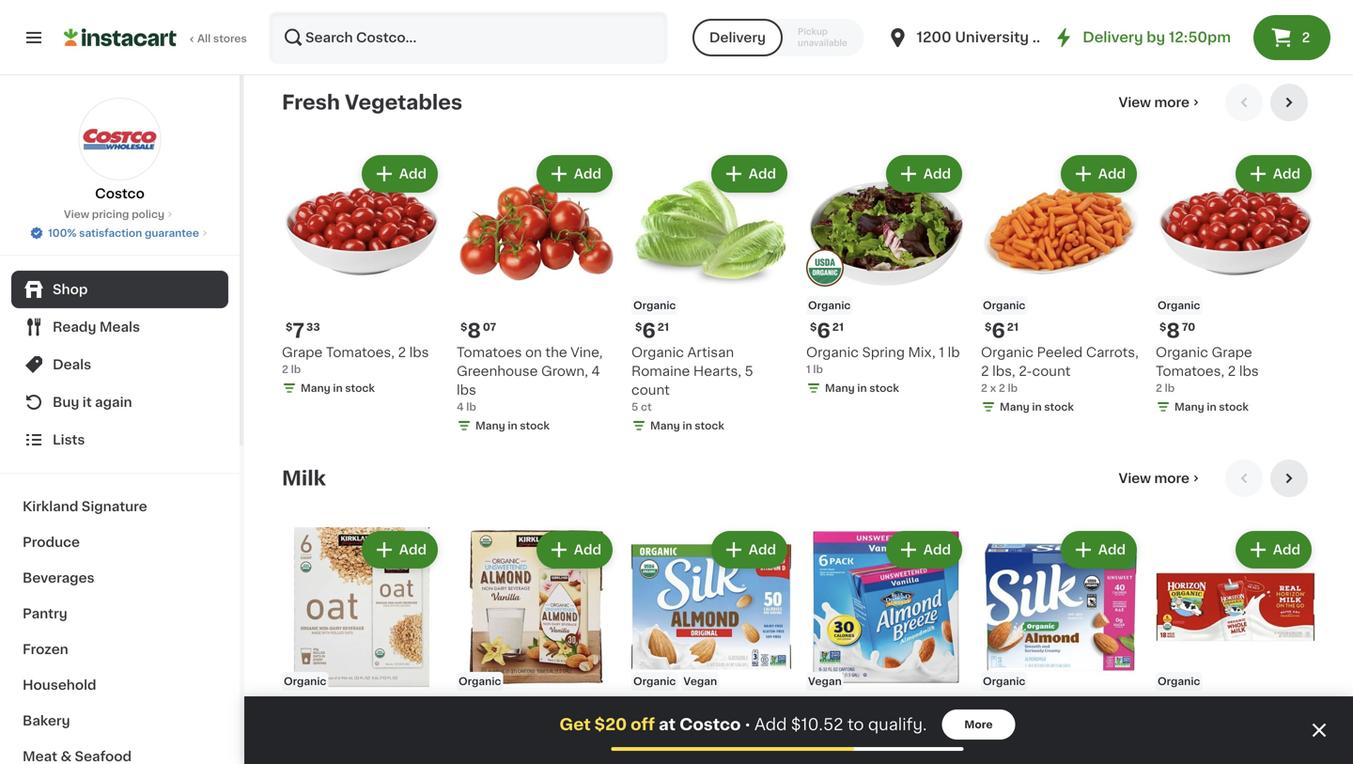 Task type: locate. For each thing, give the bounding box(es) containing it.
23
[[1167, 697, 1193, 717]]

21 up organic spring mix, 1 lb 1 lb
[[833, 322, 844, 332]]

1 horizontal spatial kirkland
[[457, 722, 510, 735]]

tomatoes,
[[326, 346, 395, 359], [1156, 365, 1225, 378]]

0 horizontal spatial silk original organic almond milk
[[632, 722, 765, 754]]

0 horizontal spatial original
[[658, 722, 709, 735]]

0 horizontal spatial 4
[[457, 402, 464, 412]]

32 inside kirkland signature organic vanilla almond beverage, 32 fl oz, 6 ct
[[526, 760, 543, 764]]

pantry link
[[11, 596, 228, 632]]

2 8 from the left
[[1167, 321, 1181, 341]]

1 right hearts,
[[807, 364, 811, 375]]

1 vertical spatial signature
[[513, 722, 577, 735]]

1 horizontal spatial 8
[[1167, 321, 1181, 341]]

ct
[[641, 402, 652, 412], [593, 760, 606, 764]]

0 vertical spatial kirkland
[[23, 500, 78, 513]]

vanilla up "beverage,"
[[513, 741, 555, 754]]

1 horizontal spatial 32
[[894, 760, 911, 764]]

product group containing 7
[[282, 151, 442, 400]]

vanilla inside almond breeze unsweetened vanilla almond milk, 32 fl oz,
[[901, 741, 944, 754]]

2 horizontal spatial lbs
[[1240, 365, 1259, 378]]

product group
[[282, 151, 442, 400], [457, 151, 617, 437], [632, 151, 792, 437], [807, 151, 966, 400], [981, 151, 1141, 418], [1156, 151, 1316, 418], [282, 527, 442, 764], [457, 527, 617, 764], [632, 527, 792, 764], [807, 527, 966, 764], [981, 527, 1141, 764], [1156, 527, 1316, 764]]

2 grape from the left
[[1212, 346, 1253, 359]]

mix,
[[909, 346, 936, 359]]

2 fl from the left
[[914, 760, 923, 764]]

32 left oz,
[[526, 760, 543, 764]]

organic grape tomatoes, 2 lbs 2 lb
[[1156, 346, 1259, 393]]

2 silk from the left
[[981, 722, 1004, 735]]

0 horizontal spatial ct
[[593, 760, 606, 764]]

many down "lbs,"
[[1000, 402, 1030, 412]]

1 13 from the left
[[642, 697, 664, 717]]

breeze
[[861, 722, 907, 735]]

1 more from the top
[[1155, 96, 1190, 109]]

2 vanilla from the left
[[901, 741, 944, 754]]

grown,
[[541, 365, 588, 378]]

32 right milk,
[[894, 760, 911, 764]]

1 vertical spatial count
[[632, 384, 670, 397]]

almond down unsweetened
[[807, 760, 857, 764]]

1 many in stock button from the left
[[785, 0, 933, 28]]

33
[[306, 322, 320, 332]]

vegan up get $20 off at costco • add $10.52 to qualify.
[[684, 676, 717, 687]]

0 vertical spatial 5
[[745, 365, 754, 378]]

1 horizontal spatial lbs
[[457, 384, 476, 397]]

0 horizontal spatial 43
[[316, 698, 330, 708]]

4
[[592, 365, 601, 378], [457, 402, 464, 412]]

organic inside kirkland signature organic vanilla almond beverage, 32 fl oz, 6 ct
[[457, 741, 509, 754]]

1 vertical spatial view more
[[1119, 472, 1190, 485]]

signature for kirkland signature
[[82, 500, 147, 513]]

1 vertical spatial 5
[[632, 402, 639, 412]]

off
[[631, 717, 655, 733]]

0 horizontal spatial 67
[[666, 698, 679, 708]]

fl inside almond breeze unsweetened vanilla almond milk, 32 fl oz,
[[914, 760, 923, 764]]

almond down more
[[981, 741, 1032, 754]]

1 horizontal spatial delivery
[[1083, 31, 1144, 44]]

3 21 from the left
[[1008, 322, 1019, 332]]

stock for organic artisan romaine hearts, 5 count
[[695, 421, 725, 431]]

fl inside kirkland signature organic vanilla almond beverage, 32 fl oz, 6 ct
[[546, 760, 555, 764]]

1 horizontal spatial grape
[[1212, 346, 1253, 359]]

$ 6 21 up "lbs,"
[[985, 321, 1019, 341]]

1 32 from the left
[[526, 760, 543, 764]]

1 grape from the left
[[282, 346, 323, 359]]

0 horizontal spatial vegan
[[684, 676, 717, 687]]

0 vertical spatial tomatoes,
[[326, 346, 395, 359]]

1 horizontal spatial $ 13 67
[[985, 697, 1029, 717]]

2 vertical spatial view
[[1119, 472, 1152, 485]]

costco inside treatment tracker modal dialog
[[680, 717, 741, 733]]

in
[[836, 11, 846, 22], [991, 29, 1001, 39], [333, 383, 343, 393], [858, 383, 867, 393], [1032, 402, 1042, 412], [1207, 402, 1217, 412], [508, 421, 518, 431], [683, 421, 692, 431]]

view more button for 8
[[1112, 84, 1211, 121]]

kirkland for kirkland signature organic vanilla almond beverage, 32 fl oz, 6 ct
[[457, 722, 510, 735]]

view more button for 23
[[1112, 460, 1211, 497]]

2 item carousel region from the top
[[282, 460, 1316, 764]]

almond up oz,
[[558, 741, 609, 754]]

vanilla for 12
[[901, 741, 944, 754]]

grape
[[282, 346, 323, 359], [1212, 346, 1253, 359]]

delivery for delivery by 12:50pm
[[1083, 31, 1144, 44]]

vanilla for 9
[[513, 741, 555, 754]]

buy
[[53, 396, 79, 409]]

12:50pm
[[1169, 31, 1231, 44]]

vanilla down qualify.
[[901, 741, 944, 754]]

0 horizontal spatial costco
[[95, 187, 145, 200]]

0 horizontal spatial tomatoes,
[[326, 346, 395, 359]]

fl for 9
[[546, 760, 555, 764]]

67
[[666, 698, 679, 708], [1016, 698, 1029, 708]]

tomatoes, inside organic grape tomatoes, 2 lbs 2 lb
[[1156, 365, 1225, 378]]

1 horizontal spatial silk
[[981, 722, 1004, 735]]

peeled
[[1037, 346, 1083, 359]]

vanilla inside kirkland signature organic vanilla almond beverage, 32 fl oz, 6 ct
[[513, 741, 555, 754]]

grape inside grape tomatoes, 2 lbs 2 lb
[[282, 346, 323, 359]]

2 12 from the left
[[817, 697, 839, 717]]

fl
[[546, 760, 555, 764], [914, 760, 923, 764]]

6 for organic artisan romaine hearts, 5 count
[[642, 321, 656, 341]]

count down the peeled
[[1033, 365, 1071, 378]]

signature for kirkland signature organic vanilla almond beverage, 32 fl oz, 6 ct
[[513, 722, 577, 735]]

1 horizontal spatial count
[[1033, 365, 1071, 378]]

1 vertical spatial lbs
[[1240, 365, 1259, 378]]

1200
[[917, 31, 952, 44]]

fl down qualify.
[[914, 760, 923, 764]]

2 more from the top
[[1155, 472, 1190, 485]]

view more button
[[1112, 84, 1211, 121], [1112, 460, 1211, 497]]

deals
[[53, 358, 91, 371]]

0 horizontal spatial 12
[[293, 697, 314, 717]]

kirkland inside the kirkland signature link
[[23, 500, 78, 513]]

0 horizontal spatial $ 12 43
[[286, 697, 330, 717]]

fl for 12
[[914, 760, 923, 764]]

kirkland down $ 9 94
[[457, 722, 510, 735]]

0 horizontal spatial 13
[[642, 697, 664, 717]]

again
[[95, 396, 132, 409]]

21
[[658, 322, 669, 332], [833, 322, 844, 332], [1008, 322, 1019, 332]]

3 $ 6 21 from the left
[[985, 321, 1019, 341]]

1 horizontal spatial fl
[[914, 760, 923, 764]]

1 vertical spatial view more button
[[1112, 460, 1211, 497]]

0 horizontal spatial 21
[[658, 322, 669, 332]]

signature up oz,
[[513, 722, 577, 735]]

None search field
[[269, 11, 668, 64]]

0 vertical spatial more
[[1155, 96, 1190, 109]]

0 horizontal spatial 32
[[526, 760, 543, 764]]

in for organic peeled carrots, 2 lbs, 2-count
[[1032, 402, 1042, 412]]

costco up the 'view pricing policy' link
[[95, 187, 145, 200]]

0 horizontal spatial milk
[[282, 469, 326, 488]]

costco logo image
[[78, 98, 161, 180]]

many in stock for tomatoes on the vine, greenhouse grown, 4 lbs
[[476, 421, 550, 431]]

stock for tomatoes on the vine, greenhouse grown, 4 lbs
[[520, 421, 550, 431]]

count inside the organic artisan romaine hearts, 5 count 5 ct
[[632, 384, 670, 397]]

stock for grape tomatoes, 2 lbs
[[345, 383, 375, 393]]

1 vertical spatial view
[[64, 209, 89, 219]]

1 view more from the top
[[1119, 96, 1190, 109]]

21 up "lbs,"
[[1008, 322, 1019, 332]]

0 horizontal spatial delivery
[[710, 31, 766, 44]]

2
[[1302, 31, 1311, 44], [398, 346, 406, 359], [282, 364, 289, 375], [981, 365, 990, 378], [1228, 365, 1236, 378], [981, 383, 988, 393], [999, 383, 1006, 393], [1156, 383, 1163, 393]]

original right more
[[1008, 722, 1059, 735]]

1 view more button from the top
[[1112, 84, 1211, 121]]

frozen
[[23, 643, 68, 656]]

0 horizontal spatial many in stock button
[[785, 0, 933, 28]]

0 horizontal spatial fl
[[546, 760, 555, 764]]

produce link
[[11, 525, 228, 560]]

2 32 from the left
[[894, 760, 911, 764]]

1 horizontal spatial vanilla
[[901, 741, 944, 754]]

13 up more
[[992, 697, 1014, 717]]

0 vertical spatial lbs
[[410, 346, 429, 359]]

ct right oz,
[[593, 760, 606, 764]]

0 horizontal spatial $ 6 21
[[635, 321, 669, 341]]

6 up "lbs,"
[[992, 321, 1006, 341]]

21 for spring
[[833, 322, 844, 332]]

0 vertical spatial count
[[1033, 365, 1071, 378]]

beverages
[[23, 572, 95, 585]]

organic artisan romaine hearts, 5 count 5 ct
[[632, 346, 754, 412]]

2 vegan from the left
[[808, 676, 842, 687]]

1 vertical spatial costco
[[680, 717, 741, 733]]

0 horizontal spatial 1
[[807, 364, 811, 375]]

more
[[1155, 96, 1190, 109], [1155, 472, 1190, 485]]

treatment tracker modal dialog
[[244, 697, 1354, 764]]

ct down romaine
[[641, 402, 652, 412]]

many down the organic artisan romaine hearts, 5 count 5 ct
[[651, 421, 680, 431]]

1 silk original organic almond milk from the left
[[632, 722, 765, 754]]

$ 13 67
[[635, 697, 679, 717], [985, 697, 1029, 717]]

silk original organic almond milk
[[632, 722, 765, 754], [981, 722, 1115, 754]]

$ 13 67 down the organic vegan
[[635, 697, 679, 717]]

count down romaine
[[632, 384, 670, 397]]

0 vertical spatial ct
[[641, 402, 652, 412]]

view pricing policy link
[[64, 207, 176, 222]]

milk,
[[861, 760, 891, 764]]

1 horizontal spatial 4
[[592, 365, 601, 378]]

many in stock for organic peeled carrots, 2 lbs, 2-count
[[1000, 402, 1074, 412]]

21 for peeled
[[1008, 322, 1019, 332]]

32 for 12
[[894, 760, 911, 764]]

0 horizontal spatial silk
[[632, 722, 655, 735]]

in for organic spring mix, 1 lb
[[858, 383, 867, 393]]

2 67 from the left
[[1016, 698, 1029, 708]]

0 horizontal spatial 8
[[468, 321, 481, 341]]

$
[[286, 322, 293, 332], [461, 322, 468, 332], [635, 322, 642, 332], [810, 322, 817, 332], [985, 322, 992, 332], [1160, 322, 1167, 332], [286, 698, 293, 708], [461, 698, 468, 708], [635, 698, 642, 708], [810, 698, 817, 708], [985, 698, 992, 708], [1160, 698, 1167, 708]]

1 $ 12 43 from the left
[[286, 697, 330, 717]]

2 horizontal spatial 21
[[1008, 322, 1019, 332]]

2 horizontal spatial milk
[[1036, 741, 1062, 754]]

0 horizontal spatial signature
[[82, 500, 147, 513]]

5 down romaine
[[632, 402, 639, 412]]

ave
[[1033, 31, 1060, 44]]

1 horizontal spatial costco
[[680, 717, 741, 733]]

6 right oz,
[[580, 760, 589, 764]]

1
[[939, 346, 945, 359], [807, 364, 811, 375]]

6 up romaine
[[642, 321, 656, 341]]

$ 6 21 up romaine
[[635, 321, 669, 341]]

costco inside costco link
[[95, 187, 145, 200]]

lbs inside organic grape tomatoes, 2 lbs 2 lb
[[1240, 365, 1259, 378]]

1 horizontal spatial ct
[[641, 402, 652, 412]]

1 12 from the left
[[293, 697, 314, 717]]

organic inside organic grape tomatoes, 2 lbs 2 lb
[[1156, 346, 1209, 359]]

view more for 8
[[1119, 96, 1190, 109]]

1 horizontal spatial $ 12 43
[[810, 697, 855, 717]]

07
[[483, 322, 496, 332]]

5 right hearts,
[[745, 365, 754, 378]]

many down organic spring mix, 1 lb 1 lb
[[825, 383, 855, 393]]

lb
[[948, 346, 960, 359], [291, 364, 301, 375], [813, 364, 823, 375], [1008, 383, 1018, 393], [1165, 383, 1175, 393], [467, 402, 476, 412]]

organic inside the organic artisan romaine hearts, 5 count 5 ct
[[632, 346, 684, 359]]

8 left 07 on the top left of the page
[[468, 321, 481, 341]]

1 horizontal spatial silk original organic almond milk
[[981, 722, 1115, 754]]

13 down the organic vegan
[[642, 697, 664, 717]]

add inside treatment tracker modal dialog
[[755, 717, 787, 733]]

0 vertical spatial signature
[[82, 500, 147, 513]]

fl left oz,
[[546, 760, 555, 764]]

$ 6 21 for organic peeled carrots, 2 lbs, 2-count
[[985, 321, 1019, 341]]

1 right mix, at the top right of the page
[[939, 346, 945, 359]]

instacart logo image
[[64, 26, 177, 49]]

kirkland inside kirkland signature organic vanilla almond beverage, 32 fl oz, 6 ct
[[457, 722, 510, 735]]

item carousel region
[[282, 84, 1316, 445], [282, 460, 1316, 764]]

product group containing 9
[[457, 527, 617, 764]]

count inside organic peeled carrots, 2 lbs, 2-count 2 x 2 lb
[[1033, 365, 1071, 378]]

almond down at
[[632, 741, 683, 754]]

2 vertical spatial lbs
[[457, 384, 476, 397]]

meals
[[100, 321, 140, 334]]

1 horizontal spatial 1
[[939, 346, 945, 359]]

more button
[[942, 710, 1016, 740]]

1 $ 6 21 from the left
[[635, 321, 669, 341]]

1 vertical spatial ct
[[593, 760, 606, 764]]

signature inside kirkland signature organic vanilla almond beverage, 32 fl oz, 6 ct
[[513, 722, 577, 735]]

0 vertical spatial item carousel region
[[282, 84, 1316, 445]]

1 vegan from the left
[[684, 676, 717, 687]]

32 inside almond breeze unsweetened vanilla almond milk, 32 fl oz,
[[894, 760, 911, 764]]

many down grape tomatoes, 2 lbs 2 lb at left
[[301, 383, 331, 393]]

unsweetened
[[807, 741, 898, 754]]

lbs
[[410, 346, 429, 359], [1240, 365, 1259, 378], [457, 384, 476, 397]]

1 horizontal spatial signature
[[513, 722, 577, 735]]

0 horizontal spatial lbs
[[410, 346, 429, 359]]

1 horizontal spatial 67
[[1016, 698, 1029, 708]]

6 down the item badge icon
[[817, 321, 831, 341]]

8 for organic grape tomatoes, 2 lbs
[[1167, 321, 1181, 341]]

0 horizontal spatial kirkland
[[23, 500, 78, 513]]

1 vertical spatial kirkland
[[457, 722, 510, 735]]

1 horizontal spatial many in stock button
[[940, 0, 1088, 45]]

almond up unsweetened
[[807, 722, 857, 735]]

delivery for delivery
[[710, 31, 766, 44]]

0 horizontal spatial grape
[[282, 346, 323, 359]]

0 horizontal spatial count
[[632, 384, 670, 397]]

signature up produce link
[[82, 500, 147, 513]]

kirkland
[[23, 500, 78, 513], [457, 722, 510, 735]]

lbs inside tomatoes on the vine, greenhouse grown, 4 lbs 4 lb
[[457, 384, 476, 397]]

6 for organic peeled carrots, 2 lbs, 2-count
[[992, 321, 1006, 341]]

0 vertical spatial view more
[[1119, 96, 1190, 109]]

vegan up $10.52
[[808, 676, 842, 687]]

$ 13 67 up more
[[985, 697, 1029, 717]]

13
[[642, 697, 664, 717], [992, 697, 1014, 717]]

many down organic grape tomatoes, 2 lbs 2 lb
[[1175, 402, 1205, 412]]

many down greenhouse
[[476, 421, 505, 431]]

add
[[399, 167, 427, 180], [574, 167, 602, 180], [749, 167, 776, 180], [924, 167, 951, 180], [1099, 167, 1126, 180], [1274, 167, 1301, 180], [399, 543, 427, 557], [574, 543, 602, 557], [749, 543, 776, 557], [924, 543, 951, 557], [1099, 543, 1126, 557], [1274, 543, 1301, 557], [755, 717, 787, 733]]

stock for organic peeled carrots, 2 lbs, 2-count
[[1045, 402, 1074, 412]]

1 horizontal spatial $ 6 21
[[810, 321, 844, 341]]

produce
[[23, 536, 80, 549]]

costco left •
[[680, 717, 741, 733]]

1 horizontal spatial 43
[[841, 698, 855, 708]]

1 $ 13 67 from the left
[[635, 697, 679, 717]]

tomatoes
[[457, 346, 522, 359]]

4 down greenhouse
[[457, 402, 464, 412]]

view more
[[1119, 96, 1190, 109], [1119, 472, 1190, 485]]

original right off
[[658, 722, 709, 735]]

0 vertical spatial costco
[[95, 187, 145, 200]]

2 many in stock button from the left
[[940, 0, 1088, 45]]

43
[[316, 698, 330, 708], [841, 698, 855, 708]]

delivery inside button
[[710, 31, 766, 44]]

count
[[1033, 365, 1071, 378], [632, 384, 670, 397]]

1 horizontal spatial 21
[[833, 322, 844, 332]]

grape inside organic grape tomatoes, 2 lbs 2 lb
[[1212, 346, 1253, 359]]

1 horizontal spatial 5
[[745, 365, 754, 378]]

1 horizontal spatial original
[[1008, 722, 1059, 735]]

0 horizontal spatial $ 13 67
[[635, 697, 679, 717]]

4 down vine,
[[592, 365, 601, 378]]

many in stock button
[[785, 0, 933, 28], [940, 0, 1088, 45]]

silk
[[632, 722, 655, 735], [981, 722, 1004, 735]]

lb inside tomatoes on the vine, greenhouse grown, 4 lbs 4 lb
[[467, 402, 476, 412]]

kirkland up produce
[[23, 500, 78, 513]]

2 view more from the top
[[1119, 472, 1190, 485]]

lbs inside grape tomatoes, 2 lbs 2 lb
[[410, 346, 429, 359]]

1 horizontal spatial tomatoes,
[[1156, 365, 1225, 378]]

many in stock inside product group
[[301, 383, 375, 393]]

1 vertical spatial item carousel region
[[282, 460, 1316, 764]]

2 $ 12 43 from the left
[[810, 697, 855, 717]]

1 horizontal spatial 13
[[992, 697, 1014, 717]]

many in stock for organic artisan romaine hearts, 5 count
[[651, 421, 725, 431]]

stock inside product group
[[345, 383, 375, 393]]

$ 6 21 down the item badge icon
[[810, 321, 844, 341]]

1 21 from the left
[[658, 322, 669, 332]]

Search field
[[271, 13, 666, 62]]

shop link
[[11, 271, 228, 308]]

0 vertical spatial 4
[[592, 365, 601, 378]]

stores
[[213, 33, 247, 44]]

2 $ 6 21 from the left
[[810, 321, 844, 341]]

1 vanilla from the left
[[513, 741, 555, 754]]

0 vertical spatial view more button
[[1112, 84, 1211, 121]]

1 8 from the left
[[468, 321, 481, 341]]

$ inside $ 8 07
[[461, 322, 468, 332]]

1 item carousel region from the top
[[282, 84, 1316, 445]]

add button
[[364, 157, 436, 191], [538, 157, 611, 191], [713, 157, 786, 191], [888, 157, 961, 191], [1063, 157, 1136, 191], [1238, 157, 1310, 191], [364, 533, 436, 567], [538, 533, 611, 567], [713, 533, 786, 567], [888, 533, 961, 567], [1063, 533, 1136, 567], [1238, 533, 1310, 567]]

0 horizontal spatial vanilla
[[513, 741, 555, 754]]

1 vertical spatial 1
[[807, 364, 811, 375]]

21 for artisan
[[658, 322, 669, 332]]

8 left 70
[[1167, 321, 1181, 341]]

32
[[526, 760, 543, 764], [894, 760, 911, 764]]

1 fl from the left
[[546, 760, 555, 764]]

more
[[965, 720, 993, 730]]

many in stock
[[804, 11, 878, 22], [959, 29, 1033, 39], [301, 383, 375, 393], [825, 383, 899, 393], [1000, 402, 1074, 412], [1175, 402, 1249, 412], [476, 421, 550, 431], [651, 421, 725, 431]]

2 horizontal spatial $ 6 21
[[985, 321, 1019, 341]]

costco
[[95, 187, 145, 200], [680, 717, 741, 733]]

shop
[[53, 283, 88, 296]]

2 view more button from the top
[[1112, 460, 1211, 497]]

$ 8 70
[[1160, 321, 1196, 341]]

0 vertical spatial view
[[1119, 96, 1152, 109]]

6 inside kirkland signature organic vanilla almond beverage, 32 fl oz, 6 ct
[[580, 760, 589, 764]]

view
[[1119, 96, 1152, 109], [64, 209, 89, 219], [1119, 472, 1152, 485]]

in for organic grape tomatoes, 2 lbs
[[1207, 402, 1217, 412]]

1 vertical spatial tomatoes,
[[1156, 365, 1225, 378]]

1 vertical spatial more
[[1155, 472, 1190, 485]]

delivery by 12:50pm link
[[1053, 26, 1231, 49]]

x
[[990, 383, 997, 393]]

6
[[642, 321, 656, 341], [817, 321, 831, 341], [992, 321, 1006, 341], [580, 760, 589, 764]]

vanilla
[[513, 741, 555, 754], [901, 741, 944, 754]]

$ 6 21 for organic artisan romaine hearts, 5 count
[[635, 321, 669, 341]]

1 horizontal spatial vegan
[[808, 676, 842, 687]]

2 21 from the left
[[833, 322, 844, 332]]

grape tomatoes, 2 lbs 2 lb
[[282, 346, 429, 375]]

1 horizontal spatial 12
[[817, 697, 839, 717]]

21 up romaine
[[658, 322, 669, 332]]

in inside product group
[[333, 383, 343, 393]]

kirkland signature link
[[11, 489, 228, 525]]

ready meals link
[[11, 308, 228, 346]]



Task type: vqa. For each thing, say whether or not it's contained in the screenshot.


Task type: describe. For each thing, give the bounding box(es) containing it.
$10.52
[[791, 717, 844, 733]]

6 for organic spring mix, 1 lb
[[817, 321, 831, 341]]

view for fresh vegetables
[[1119, 96, 1152, 109]]

all stores link
[[64, 11, 248, 64]]

0 horizontal spatial 5
[[632, 402, 639, 412]]

university
[[955, 31, 1029, 44]]

$ inside $ 7 33
[[286, 322, 293, 332]]

1 horizontal spatial milk
[[686, 741, 713, 754]]

lb inside organic peeled carrots, 2 lbs, 2-count 2 x 2 lb
[[1008, 383, 1018, 393]]

almond breeze unsweetened vanilla almond milk, 32 fl oz,
[[807, 722, 958, 764]]

more for 23
[[1155, 472, 1190, 485]]

2-
[[1019, 365, 1033, 378]]

kirkland signature
[[23, 500, 147, 513]]

2 $ 13 67 from the left
[[985, 697, 1029, 717]]

many for organic grape tomatoes, 2 lbs
[[1175, 402, 1205, 412]]

vine,
[[571, 346, 603, 359]]

many for grape tomatoes, 2 lbs
[[301, 383, 331, 393]]

many in stock for organic spring mix, 1 lb
[[825, 383, 899, 393]]

carrots,
[[1087, 346, 1139, 359]]

organic inside organic spring mix, 1 lb 1 lb
[[807, 346, 859, 359]]

organic inside organic peeled carrots, 2 lbs, 2-count 2 x 2 lb
[[981, 346, 1034, 359]]

it
[[83, 396, 92, 409]]

1 67 from the left
[[666, 698, 679, 708]]

2 silk original organic almond milk from the left
[[981, 722, 1115, 754]]

policy
[[132, 209, 165, 219]]

more for 8
[[1155, 96, 1190, 109]]

stock for organic grape tomatoes, 2 lbs
[[1219, 402, 1249, 412]]

item badge image
[[807, 249, 844, 287]]

almond inside kirkland signature organic vanilla almond beverage, 32 fl oz, 6 ct
[[558, 741, 609, 754]]

8 for tomatoes on the vine, greenhouse grown, 4 lbs
[[468, 321, 481, 341]]

•
[[745, 717, 751, 732]]

household
[[23, 679, 96, 692]]

ct inside kirkland signature organic vanilla almond beverage, 32 fl oz, 6 ct
[[593, 760, 606, 764]]

ready meals
[[53, 321, 140, 334]]

bakery link
[[11, 703, 228, 739]]

ready meals button
[[11, 308, 228, 346]]

many in stock for organic grape tomatoes, 2 lbs
[[1175, 402, 1249, 412]]

beverages link
[[11, 560, 228, 596]]

the
[[546, 346, 567, 359]]

tomatoes, inside grape tomatoes, 2 lbs 2 lb
[[326, 346, 395, 359]]

1 vertical spatial 4
[[457, 402, 464, 412]]

buy it again
[[53, 396, 132, 409]]

fresh vegetables
[[282, 93, 463, 112]]

100% satisfaction guarantee
[[48, 228, 199, 238]]

lists
[[53, 433, 85, 447]]

2 43 from the left
[[841, 698, 855, 708]]

seafood
[[75, 750, 132, 763]]

1 original from the left
[[658, 722, 709, 735]]

meat & seafood link
[[11, 739, 228, 764]]

satisfaction
[[79, 228, 142, 238]]

organic spring mix, 1 lb 1 lb
[[807, 346, 960, 375]]

ready
[[53, 321, 96, 334]]

lb inside organic grape tomatoes, 2 lbs 2 lb
[[1165, 383, 1175, 393]]

stock for organic spring mix, 1 lb
[[870, 383, 899, 393]]

by
[[1147, 31, 1166, 44]]

many for organic spring mix, 1 lb
[[825, 383, 855, 393]]

meat & seafood
[[23, 750, 132, 763]]

pricing
[[92, 209, 129, 219]]

many in stock for grape tomatoes, 2 lbs
[[301, 383, 375, 393]]

all
[[197, 33, 211, 44]]

delivery by 12:50pm
[[1083, 31, 1231, 44]]

62
[[1195, 698, 1208, 708]]

94
[[483, 698, 498, 708]]

product group containing 23
[[1156, 527, 1316, 764]]

$ 6 21 for organic spring mix, 1 lb
[[810, 321, 844, 341]]

get $20 off at costco • add $10.52 to qualify.
[[560, 717, 927, 733]]

1200 university ave
[[917, 31, 1060, 44]]

view more for 23
[[1119, 472, 1190, 485]]

meat
[[23, 750, 57, 763]]

lb inside grape tomatoes, 2 lbs 2 lb
[[291, 364, 301, 375]]

2 13 from the left
[[992, 697, 1014, 717]]

many for tomatoes on the vine, greenhouse grown, 4 lbs
[[476, 421, 505, 431]]

1200 university ave button
[[887, 11, 1060, 64]]

guarantee
[[145, 228, 199, 238]]

32 for 9
[[526, 760, 543, 764]]

artisan
[[688, 346, 734, 359]]

kirkland signature organic vanilla almond beverage, 32 fl oz, 6 ct
[[457, 722, 609, 764]]

$ 7 33
[[286, 321, 320, 341]]

vegetables
[[345, 93, 463, 112]]

view inside the 'view pricing policy' link
[[64, 209, 89, 219]]

&
[[61, 750, 72, 763]]

costco link
[[78, 98, 161, 203]]

pantry
[[23, 607, 67, 620]]

spring
[[862, 346, 905, 359]]

delivery button
[[693, 19, 783, 56]]

$ inside $ 23 62
[[1160, 698, 1167, 708]]

many right delivery button
[[804, 11, 834, 22]]

service type group
[[693, 19, 864, 56]]

hearts,
[[694, 365, 742, 378]]

2 button
[[1254, 15, 1331, 60]]

$ 9 94
[[461, 697, 498, 717]]

1 silk from the left
[[632, 722, 655, 735]]

greenhouse
[[457, 365, 538, 378]]

in for tomatoes on the vine, greenhouse grown, 4 lbs
[[508, 421, 518, 431]]

view pricing policy
[[64, 209, 165, 219]]

$20
[[595, 717, 627, 733]]

0 vertical spatial 1
[[939, 346, 945, 359]]

$ inside $ 8 70
[[1160, 322, 1167, 332]]

oz,
[[558, 760, 577, 764]]

view for milk
[[1119, 472, 1152, 485]]

beverage,
[[457, 760, 523, 764]]

lists link
[[11, 421, 228, 459]]

many for organic artisan romaine hearts, 5 count
[[651, 421, 680, 431]]

7
[[293, 321, 305, 341]]

100%
[[48, 228, 77, 238]]

ct inside the organic artisan romaine hearts, 5 count 5 ct
[[641, 402, 652, 412]]

many right 1200
[[959, 29, 989, 39]]

all stores
[[197, 33, 247, 44]]

item carousel region containing milk
[[282, 460, 1316, 764]]

romaine
[[632, 365, 690, 378]]

2 original from the left
[[1008, 722, 1059, 735]]

organic vegan
[[634, 676, 717, 687]]

in for grape tomatoes, 2 lbs
[[333, 383, 343, 393]]

in for organic artisan romaine hearts, 5 count
[[683, 421, 692, 431]]

70
[[1182, 322, 1196, 332]]

kirkland for kirkland signature
[[23, 500, 78, 513]]

1 43 from the left
[[316, 698, 330, 708]]

on
[[525, 346, 542, 359]]

many for organic peeled carrots, 2 lbs, 2-count
[[1000, 402, 1030, 412]]

qualify.
[[868, 717, 927, 733]]

household link
[[11, 667, 228, 703]]

get
[[560, 717, 591, 733]]

$ 23 62
[[1160, 697, 1208, 717]]

$ 8 07
[[461, 321, 496, 341]]

at
[[659, 717, 676, 733]]

item carousel region containing fresh vegetables
[[282, 84, 1316, 445]]

100% satisfaction guarantee button
[[29, 222, 210, 241]]

deals link
[[11, 346, 228, 384]]

2 inside 'button'
[[1302, 31, 1311, 44]]

$ inside $ 9 94
[[461, 698, 468, 708]]

lbs,
[[993, 365, 1016, 378]]



